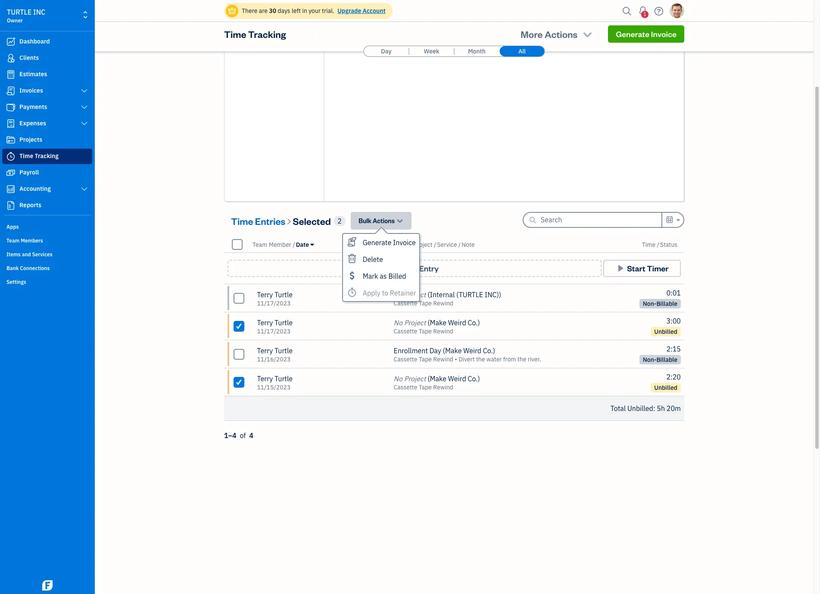 Task type: vqa. For each thing, say whether or not it's contained in the screenshot.
Turtle
yes



Task type: locate. For each thing, give the bounding box(es) containing it.
payment image
[[6, 103, 16, 112]]

0 vertical spatial generate invoice
[[616, 29, 677, 39]]

1 vertical spatial generate invoice
[[363, 238, 416, 247]]

team members
[[6, 237, 43, 244]]

3:00 unbilled
[[654, 317, 681, 336]]

non- inside 0:01 non-billable
[[643, 300, 657, 308]]

1 vertical spatial make
[[445, 347, 462, 355]]

0 vertical spatial no project ( make weird co. ) cassette tape rewind
[[394, 319, 480, 335]]

2 terry from the top
[[257, 319, 273, 327]]

1 vertical spatial no
[[394, 319, 403, 327]]

generate up delete button
[[363, 238, 391, 247]]

1 horizontal spatial invoice
[[651, 29, 677, 39]]

0 vertical spatial tracking
[[248, 28, 286, 40]]

weird down the no project ( internal (turtle inc) ) cassette tape rewind
[[448, 319, 466, 327]]

no down enrollment
[[394, 375, 403, 383]]

)
[[499, 291, 501, 299], [478, 319, 480, 327], [493, 347, 495, 355], [478, 375, 480, 383]]

plus image
[[390, 264, 400, 273]]

no project ( make weird co. ) cassette tape rewind down the no project ( internal (turtle inc) ) cassette tape rewind
[[394, 319, 480, 335]]

0 vertical spatial chevron large down image
[[80, 120, 88, 127]]

4 turtle from the top
[[275, 375, 293, 383]]

4
[[249, 431, 253, 440]]

/
[[293, 241, 295, 248], [410, 241, 413, 248], [434, 241, 436, 248], [458, 241, 461, 248], [657, 241, 659, 248]]

cassette inside enrollment day ( make weird co. ) cassette tape rewind • divert the water from the river.
[[394, 356, 417, 363]]

non- up '3:00 unbilled'
[[643, 300, 657, 308]]

team
[[284, 21, 301, 30], [6, 237, 20, 244], [253, 241, 267, 248]]

co. down divert
[[468, 375, 478, 383]]

report image
[[6, 201, 16, 210]]

0 vertical spatial internal
[[362, 25, 386, 34]]

0 vertical spatial billable
[[657, 300, 678, 308]]

1–4
[[224, 431, 236, 440]]

dashboard link
[[2, 34, 92, 50]]

turtle
[[275, 291, 293, 299], [275, 319, 293, 327], [275, 347, 293, 355], [275, 375, 293, 383]]

items and services
[[6, 251, 52, 258]]

1 vertical spatial actions
[[373, 217, 395, 225]]

0 vertical spatial 11/17/2023
[[257, 300, 291, 307]]

1 unbilled from the top
[[654, 328, 678, 336]]

new entry
[[402, 263, 439, 273]]

2 chevron large down image from the top
[[80, 104, 88, 111]]

apply to retainer button
[[343, 284, 420, 301]]

billable down 0:01
[[657, 300, 678, 308]]

0 horizontal spatial actions
[[373, 217, 395, 225]]

1 horizontal spatial day
[[430, 347, 441, 355]]

1 horizontal spatial generate invoice
[[616, 29, 677, 39]]

1 vertical spatial generate invoice button
[[343, 234, 420, 251]]

( right retainer
[[428, 291, 430, 299]]

4 / from the left
[[458, 241, 461, 248]]

chevrondown image
[[582, 28, 594, 40], [396, 216, 404, 225]]

1 terry from the top
[[257, 291, 273, 299]]

chevron large down image for accounting
[[80, 186, 88, 193]]

play image
[[616, 264, 626, 273]]

co.
[[468, 319, 478, 327], [483, 347, 493, 355], [468, 375, 478, 383]]

0 vertical spatial generate
[[616, 29, 650, 39]]

1 11/17/2023 from the top
[[257, 300, 291, 307]]

1 terry turtle 11/17/2023 from the top
[[257, 291, 293, 307]]

generate down 1
[[616, 29, 650, 39]]

tape inside enrollment day ( make weird co. ) cassette tape rewind • divert the water from the river.
[[419, 356, 432, 363]]

day down —
[[381, 47, 392, 55]]

mark as billed button
[[343, 268, 420, 284]]

0 horizontal spatial time tracking
[[19, 152, 59, 160]]

terry inside terry turtle 11/15/2023
[[257, 375, 273, 383]]

make for 2:15
[[445, 347, 462, 355]]

1 vertical spatial day
[[430, 347, 441, 355]]

apps
[[6, 224, 19, 230]]

terry inside terry turtle 11/16/2023
[[257, 347, 273, 355]]

0 horizontal spatial day
[[381, 47, 392, 55]]

0 vertical spatial terry turtle 11/17/2023
[[257, 291, 293, 307]]

0 vertical spatial actions
[[545, 28, 578, 40]]

internal —
[[362, 25, 395, 34]]

tape for 2:20
[[419, 384, 432, 391]]

0 vertical spatial generate invoice button
[[608, 25, 684, 43]]

reports link
[[2, 198, 92, 213]]

( right enrollment
[[443, 347, 445, 355]]

make for 3:00
[[430, 319, 447, 327]]

invoice
[[651, 29, 677, 39], [393, 238, 416, 247]]

co. inside enrollment day ( make weird co. ) cassette tape rewind • divert the water from the river.
[[483, 347, 493, 355]]

7h 36m button
[[225, 0, 324, 14]]

time inside main element
[[19, 152, 33, 160]]

turtle inc owner
[[7, 8, 45, 24]]

/ left note link
[[458, 241, 461, 248]]

time down crown image
[[224, 28, 246, 40]]

1 chevron large down image from the top
[[80, 87, 88, 94]]

in
[[302, 7, 307, 15]]

0 horizontal spatial team
[[6, 237, 20, 244]]

0 horizontal spatial chevrondown image
[[396, 216, 404, 225]]

actions for bulk actions
[[373, 217, 395, 225]]

0 vertical spatial make
[[430, 319, 447, 327]]

generate invoice
[[616, 29, 677, 39], [363, 238, 416, 247]]

no project ( make weird co. ) cassette tape rewind for 2:20
[[394, 375, 480, 391]]

1 vertical spatial chevrondown image
[[396, 216, 404, 225]]

tape for 0:01
[[419, 300, 432, 307]]

rewind inside the no project ( internal (turtle inc) ) cassette tape rewind
[[433, 300, 453, 307]]

day right enrollment
[[430, 347, 441, 355]]

0 horizontal spatial generate
[[363, 238, 391, 247]]

4 cassette from the top
[[394, 384, 417, 391]]

invoice up the new
[[393, 238, 416, 247]]

0:01
[[667, 289, 681, 297]]

2 vertical spatial make
[[430, 375, 447, 383]]

0 vertical spatial non-
[[643, 300, 657, 308]]

/ left status link
[[657, 241, 659, 248]]

terry for 2:20
[[257, 375, 273, 383]]

1 vertical spatial non-
[[643, 356, 657, 364]]

non- inside 2:15 non-billable
[[643, 356, 657, 364]]

and
[[22, 251, 31, 258]]

no project ( make weird co. ) cassette tape rewind
[[394, 319, 480, 335], [394, 375, 480, 391]]

2 chevron large down image from the top
[[80, 186, 88, 193]]

) down enrollment day ( make weird co. ) cassette tape rewind • divert the water from the river.
[[478, 375, 480, 383]]

time tracking down the "projects" link
[[19, 152, 59, 160]]

2 non- from the top
[[643, 356, 657, 364]]

chevron large down image up expenses link
[[80, 104, 88, 111]]

generate invoice button down 1
[[608, 25, 684, 43]]

1–4 of 4
[[224, 431, 253, 440]]

billable for 0:01
[[657, 300, 678, 308]]

generate invoice up delete button
[[363, 238, 416, 247]]

rewind down enrollment day ( make weird co. ) cassette tape rewind • divert the water from the river.
[[433, 384, 453, 391]]

) inside the no project ( internal (turtle inc) ) cassette tape rewind
[[499, 291, 501, 299]]

trial.
[[322, 7, 334, 15]]

0 horizontal spatial invoice
[[393, 238, 416, 247]]

team down the apps
[[6, 237, 20, 244]]

billable
[[657, 300, 678, 308], [657, 356, 678, 364]]

0 horizontal spatial tracking
[[35, 152, 59, 160]]

no
[[394, 291, 403, 299], [394, 319, 403, 327], [394, 375, 403, 383]]

0 horizontal spatial caretdown image
[[311, 241, 314, 248]]

caretdown image inside date link
[[311, 241, 314, 248]]

day
[[381, 47, 392, 55], [430, 347, 441, 355]]

1 horizontal spatial caretdown image
[[675, 215, 680, 225]]

generate
[[616, 29, 650, 39], [363, 238, 391, 247]]

payments
[[19, 103, 47, 111]]

0 vertical spatial caretdown image
[[675, 215, 680, 225]]

project inside the no project ( internal (turtle inc) ) cassette tape rewind
[[404, 291, 426, 299]]

1 the from the left
[[476, 356, 485, 363]]

crown image
[[228, 6, 237, 15]]

internal left (turtle
[[430, 291, 455, 299]]

entry
[[419, 263, 439, 273]]

unbilled for 2:20
[[654, 384, 678, 392]]

more actions
[[521, 28, 578, 40]]

( down enrollment
[[428, 375, 430, 383]]

tracking down the "projects" link
[[35, 152, 59, 160]]

/ left 'service'
[[434, 241, 436, 248]]

) inside enrollment day ( make weird co. ) cassette tape rewind • divert the water from the river.
[[493, 347, 495, 355]]

1 vertical spatial weird
[[463, 347, 481, 355]]

rewind inside enrollment day ( make weird co. ) cassette tape rewind • divert the water from the river.
[[433, 356, 453, 363]]

time tracking down the there at the left top
[[224, 28, 286, 40]]

1 vertical spatial time tracking
[[19, 152, 59, 160]]

2 rewind from the top
[[433, 328, 453, 335]]

) for 2:15
[[493, 347, 495, 355]]

no right the to
[[394, 291, 403, 299]]

the left water
[[476, 356, 485, 363]]

unbilled down 3:00
[[654, 328, 678, 336]]

4 tape from the top
[[419, 384, 432, 391]]

tape inside the no project ( internal (turtle inc) ) cassette tape rewind
[[419, 300, 432, 307]]

chevron large down image up payments link
[[80, 87, 88, 94]]

billable inside 2:15 non-billable
[[657, 356, 678, 364]]

3:00
[[667, 317, 681, 325]]

1 vertical spatial chevron large down image
[[80, 104, 88, 111]]

non- up '2:20 unbilled'
[[643, 356, 657, 364]]

caretdown image right date
[[311, 241, 314, 248]]

1 vertical spatial 11/17/2023
[[257, 328, 291, 335]]

team for team member /
[[253, 241, 267, 248]]

invoice down go to help icon
[[651, 29, 677, 39]]

no project ( internal (turtle inc) ) cassette tape rewind
[[394, 291, 501, 307]]

chevron large down image for invoices
[[80, 87, 88, 94]]

day inside enrollment day ( make weird co. ) cassette tape rewind • divert the water from the river.
[[430, 347, 441, 355]]

20m
[[667, 404, 681, 413]]

/ right client
[[410, 241, 413, 248]]

weird inside enrollment day ( make weird co. ) cassette tape rewind • divert the water from the river.
[[463, 347, 481, 355]]

enrollment day ( make weird co. ) cassette tape rewind • divert the water from the river.
[[394, 347, 541, 363]]

:
[[653, 404, 655, 413]]

chevrondown image right bulk actions at the top left
[[396, 216, 404, 225]]

1 horizontal spatial chevrondown image
[[582, 28, 594, 40]]

1 horizontal spatial the
[[518, 356, 526, 363]]

3 turtle from the top
[[275, 347, 293, 355]]

services
[[32, 251, 52, 258]]

actions
[[545, 28, 578, 40], [373, 217, 395, 225]]

co. for 2:20
[[468, 375, 478, 383]]

1 vertical spatial tracking
[[35, 152, 59, 160]]

search image
[[620, 5, 634, 17]]

4 rewind from the top
[[433, 384, 453, 391]]

invite
[[249, 21, 267, 30]]

( inside the no project ( internal (turtle inc) ) cassette tape rewind
[[428, 291, 430, 299]]

main element
[[0, 0, 116, 594]]

3 rewind from the top
[[433, 356, 453, 363]]

the right from
[[518, 356, 526, 363]]

1 vertical spatial internal
[[430, 291, 455, 299]]

day link
[[364, 46, 409, 56]]

0 vertical spatial chevron large down image
[[80, 87, 88, 94]]

generate invoice down 1
[[616, 29, 677, 39]]

chevron large down image for payments
[[80, 104, 88, 111]]

settings link
[[2, 275, 92, 288]]

co. up water
[[483, 347, 493, 355]]

1 non- from the top
[[643, 300, 657, 308]]

1 cassette from the top
[[394, 300, 417, 307]]

0 vertical spatial weird
[[448, 319, 466, 327]]

your
[[268, 21, 282, 30]]

chevron large down image inside payments link
[[80, 104, 88, 111]]

0 vertical spatial invoice
[[651, 29, 677, 39]]

make for 2:20
[[430, 375, 447, 383]]

rewind
[[433, 300, 453, 307], [433, 328, 453, 335], [433, 356, 453, 363], [433, 384, 453, 391]]

timer
[[647, 263, 669, 273]]

more actions button
[[513, 24, 601, 44]]

as
[[380, 272, 387, 281]]

cassette for 2:15
[[394, 356, 417, 363]]

billable inside 0:01 non-billable
[[657, 300, 678, 308]]

project link
[[413, 241, 434, 248]]

team down left
[[284, 21, 301, 30]]

generate invoice button up delete
[[343, 234, 420, 251]]

make down the no project ( internal (turtle inc) ) cassette tape rewind
[[430, 319, 447, 327]]

1 vertical spatial billable
[[657, 356, 678, 364]]

1 vertical spatial co.
[[483, 347, 493, 355]]

chevrondown image right more actions
[[582, 28, 594, 40]]

inc
[[33, 8, 45, 16]]

actions right more
[[545, 28, 578, 40]]

unbilled down 2:20
[[654, 384, 678, 392]]

/ left date
[[293, 241, 295, 248]]

tracking down are at the left top of the page
[[248, 28, 286, 40]]

tape for 3:00
[[419, 328, 432, 335]]

11/17/2023 for make
[[257, 328, 291, 335]]

rewind left the "•"
[[433, 356, 453, 363]]

1 no from the top
[[394, 291, 403, 299]]

4 terry from the top
[[257, 375, 273, 383]]

0 horizontal spatial generate invoice button
[[343, 234, 420, 251]]

1 rewind from the top
[[433, 300, 453, 307]]

invoices link
[[2, 83, 92, 99]]

unbilled inside '3:00 unbilled'
[[654, 328, 678, 336]]

3 cassette from the top
[[394, 356, 417, 363]]

billed
[[389, 272, 406, 281]]

invoices
[[19, 87, 43, 94]]

inc)
[[485, 291, 499, 299]]

more
[[521, 28, 543, 40]]

connections
[[20, 265, 50, 272]]

clients link
[[2, 50, 92, 66]]

1 vertical spatial generate
[[363, 238, 391, 247]]

time left status link
[[642, 241, 656, 248]]

2 billable from the top
[[657, 356, 678, 364]]

actions for more actions
[[545, 28, 578, 40]]

( for 0:01
[[428, 291, 430, 299]]

team inside "button"
[[284, 21, 301, 30]]

chevron large down image
[[80, 87, 88, 94], [80, 104, 88, 111]]

2:15
[[667, 345, 681, 353]]

weird for 2:20
[[448, 375, 466, 383]]

chevron large down image inside expenses link
[[80, 120, 88, 127]]

1 horizontal spatial generate invoice button
[[608, 25, 684, 43]]

project down 'billed'
[[404, 291, 426, 299]]

time tracking inside main element
[[19, 152, 59, 160]]

2 vertical spatial co.
[[468, 375, 478, 383]]

Search text field
[[541, 213, 662, 227]]

left
[[292, 7, 301, 15]]

0:01 non-billable
[[643, 289, 681, 308]]

2 vertical spatial no
[[394, 375, 403, 383]]

time right "timer" image
[[19, 152, 33, 160]]

1 horizontal spatial team
[[253, 241, 267, 248]]

unbilled
[[654, 328, 678, 336], [654, 384, 678, 392]]

time left the entries
[[231, 215, 253, 227]]

1 horizontal spatial time tracking
[[224, 28, 286, 40]]

0 vertical spatial time tracking
[[224, 28, 286, 40]]

time / status
[[642, 241, 678, 248]]

caretdown image right calendar image
[[675, 215, 680, 225]]

month link
[[455, 46, 499, 56]]

team inside main element
[[6, 237, 20, 244]]

1 vertical spatial unbilled
[[654, 384, 678, 392]]

no project ( make weird co. ) cassette tape rewind for 3:00
[[394, 319, 480, 335]]

1 no project ( make weird co. ) cassette tape rewind from the top
[[394, 319, 480, 335]]

caretdown image
[[675, 215, 680, 225], [311, 241, 314, 248]]

1 horizontal spatial tracking
[[248, 28, 286, 40]]

rewind down entry
[[433, 300, 453, 307]]

rewind down the no project ( internal (turtle inc) ) cassette tape rewind
[[433, 328, 453, 335]]

chevron large down image
[[80, 120, 88, 127], [80, 186, 88, 193]]

terry turtle 11/17/2023
[[257, 291, 293, 307], [257, 319, 293, 335]]

1 horizontal spatial internal
[[430, 291, 455, 299]]

2 11/17/2023 from the top
[[257, 328, 291, 335]]

3 terry from the top
[[257, 347, 273, 355]]

1 chevron large down image from the top
[[80, 120, 88, 127]]

co. down (turtle
[[468, 319, 478, 327]]

project down enrollment
[[404, 375, 426, 383]]

0 vertical spatial day
[[381, 47, 392, 55]]

2 turtle from the top
[[275, 319, 293, 327]]

) down (turtle
[[478, 319, 480, 327]]

2:20 unbilled
[[654, 373, 681, 392]]

2 no from the top
[[394, 319, 403, 327]]

make up the "•"
[[445, 347, 462, 355]]

1 vertical spatial no project ( make weird co. ) cassette tape rewind
[[394, 375, 480, 391]]

billable down the 2:15
[[657, 356, 678, 364]]

( for 2:15
[[443, 347, 445, 355]]

terry for 0:01
[[257, 291, 273, 299]]

1 horizontal spatial generate
[[616, 29, 650, 39]]

estimates
[[19, 70, 47, 78]]

mark as billed
[[363, 272, 406, 281]]

1 horizontal spatial actions
[[545, 28, 578, 40]]

internal left —
[[362, 25, 386, 34]]

1 tape from the top
[[419, 300, 432, 307]]

1 turtle from the top
[[275, 291, 293, 299]]

team left member
[[253, 241, 267, 248]]

2 no project ( make weird co. ) cassette tape rewind from the top
[[394, 375, 480, 391]]

team for team members
[[6, 237, 20, 244]]

( inside enrollment day ( make weird co. ) cassette tape rewind • divert the water from the river.
[[443, 347, 445, 355]]

( down the no project ( internal (turtle inc) ) cassette tape rewind
[[428, 319, 430, 327]]

unbilled inside '2:20 unbilled'
[[654, 384, 678, 392]]

days
[[278, 7, 290, 15]]

water
[[487, 356, 502, 363]]

no down retainer
[[394, 319, 403, 327]]

11/16/2023
[[257, 356, 291, 363]]

0 horizontal spatial the
[[476, 356, 485, 363]]

0 horizontal spatial generate invoice
[[363, 238, 416, 247]]

turtle for 0:01
[[275, 291, 293, 299]]

0 vertical spatial co.
[[468, 319, 478, 327]]

2 horizontal spatial team
[[284, 21, 301, 30]]

accounting
[[19, 185, 51, 193]]

terry for 2:15
[[257, 347, 273, 355]]

1 vertical spatial terry turtle 11/17/2023
[[257, 319, 293, 335]]

no for 2:20
[[394, 375, 403, 383]]

2 cassette from the top
[[394, 328, 417, 335]]

2 tape from the top
[[419, 328, 432, 335]]

make down enrollment day ( make weird co. ) cassette tape rewind • divert the water from the river.
[[430, 375, 447, 383]]

) up water
[[493, 347, 495, 355]]

2 unbilled from the top
[[654, 384, 678, 392]]

3 no from the top
[[394, 375, 403, 383]]

make
[[430, 319, 447, 327], [445, 347, 462, 355], [430, 375, 447, 383]]

) for 2:20
[[478, 375, 480, 383]]

no inside the no project ( internal (turtle inc) ) cassette tape rewind
[[394, 291, 403, 299]]

chevron large down image up "reports" link
[[80, 186, 88, 193]]

chevrondown image inside bulk actions dropdown button
[[396, 216, 404, 225]]

all
[[518, 47, 526, 55]]

terry turtle 11/17/2023 for make weird co.
[[257, 319, 293, 335]]

1 vertical spatial chevron large down image
[[80, 186, 88, 193]]

unbilled for 3:00
[[654, 328, 678, 336]]

weird
[[448, 319, 466, 327], [463, 347, 481, 355], [448, 375, 466, 383]]

0 vertical spatial no
[[394, 291, 403, 299]]

2 vertical spatial weird
[[448, 375, 466, 383]]

week link
[[409, 46, 454, 56]]

weird up divert
[[463, 347, 481, 355]]

project up enrollment
[[404, 319, 426, 327]]

chevron large down image down payments link
[[80, 120, 88, 127]]

1 billable from the top
[[657, 300, 678, 308]]

1 vertical spatial invoice
[[393, 238, 416, 247]]

cassette for 0:01
[[394, 300, 417, 307]]

3 tape from the top
[[419, 356, 432, 363]]

2 terry turtle 11/17/2023 from the top
[[257, 319, 293, 335]]

entries
[[255, 215, 285, 227]]

time
[[224, 28, 246, 40], [19, 152, 33, 160], [231, 215, 253, 227], [642, 241, 656, 248]]

( for 3:00
[[428, 319, 430, 327]]

actions right bulk in the top of the page
[[373, 217, 395, 225]]

( for 2:20
[[428, 375, 430, 383]]

make inside enrollment day ( make weird co. ) cassette tape rewind • divert the water from the river.
[[445, 347, 462, 355]]

turtle inside terry turtle 11/15/2023
[[275, 375, 293, 383]]

weird for 3:00
[[448, 319, 466, 327]]

cassette inside the no project ( internal (turtle inc) ) cassette tape rewind
[[394, 300, 417, 307]]

turtle inside terry turtle 11/16/2023
[[275, 347, 293, 355]]

0 vertical spatial unbilled
[[654, 328, 678, 336]]

1 vertical spatial caretdown image
[[311, 241, 314, 248]]

0 vertical spatial chevrondown image
[[582, 28, 594, 40]]

no project ( make weird co. ) cassette tape rewind down the "•"
[[394, 375, 480, 391]]

service link
[[437, 241, 458, 248]]

) right (turtle
[[499, 291, 501, 299]]

weird down the "•"
[[448, 375, 466, 383]]



Task type: describe. For each thing, give the bounding box(es) containing it.
internal inside the no project ( internal (turtle inc) ) cassette tape rewind
[[430, 291, 455, 299]]

co. for 3:00
[[468, 319, 478, 327]]

rewind for 2:20
[[433, 384, 453, 391]]

are
[[259, 7, 268, 15]]

co. for 2:15
[[483, 347, 493, 355]]

all link
[[500, 46, 545, 56]]

time entries button
[[231, 214, 285, 228]]

client image
[[6, 54, 16, 62]]

payroll link
[[2, 165, 92, 181]]

time tracking link
[[2, 149, 92, 164]]

3 / from the left
[[434, 241, 436, 248]]

team member /
[[253, 241, 295, 248]]

note
[[462, 241, 475, 248]]

(turtle
[[456, 291, 483, 299]]

check image
[[235, 378, 243, 386]]

there are 30 days left in your trial. upgrade account
[[242, 7, 386, 15]]

rewind for 3:00
[[433, 328, 453, 335]]

11/17/2023 for internal
[[257, 300, 291, 307]]

items and services link
[[2, 248, 92, 261]]

invoice image
[[6, 87, 16, 95]]

note link
[[462, 241, 475, 248]]

turtle
[[7, 8, 32, 16]]

items
[[6, 251, 21, 258]]

projects link
[[2, 132, 92, 148]]

status link
[[660, 241, 678, 248]]

5h
[[657, 404, 665, 413]]

estimate image
[[6, 70, 16, 79]]

of
[[240, 431, 246, 440]]

5 / from the left
[[657, 241, 659, 248]]

bank
[[6, 265, 19, 272]]

2 the from the left
[[518, 356, 526, 363]]

delete button
[[343, 251, 420, 268]]

1 / from the left
[[293, 241, 295, 248]]

delete
[[363, 255, 383, 264]]

11/15/2023
[[257, 384, 291, 391]]

terry turtle 11/17/2023 for internal (turtle inc)
[[257, 291, 293, 307]]

apply to retainer
[[363, 289, 416, 297]]

freshbooks image
[[41, 581, 54, 591]]

month
[[468, 47, 486, 55]]

1 button
[[636, 2, 650, 19]]

date link
[[296, 241, 314, 248]]

chart image
[[6, 185, 16, 194]]

dashboard
[[19, 37, 50, 45]]

upgrade
[[338, 7, 361, 15]]

members
[[21, 237, 43, 244]]

reports
[[19, 201, 41, 209]]

projects
[[19, 136, 42, 144]]

date
[[296, 241, 309, 248]]

calendar image
[[666, 215, 674, 225]]

project for 2:20
[[404, 375, 426, 383]]

timer image
[[6, 152, 16, 161]]

unbilled
[[628, 404, 653, 413]]

tape for 2:15
[[419, 356, 432, 363]]

chevrondown image inside more actions dropdown button
[[582, 28, 594, 40]]

from
[[503, 356, 516, 363]]

bulk actions button
[[351, 212, 412, 230]]

generate invoice button for bulk actions dropdown button
[[343, 234, 420, 251]]

billable for 2:15
[[657, 356, 678, 364]]

time inside button
[[231, 215, 253, 227]]

start timer button
[[603, 260, 681, 277]]

chevron large down image for expenses
[[80, 120, 88, 127]]

weird for 2:15
[[463, 347, 481, 355]]

member
[[269, 241, 291, 248]]

start
[[627, 263, 646, 273]]

tracking inside main element
[[35, 152, 59, 160]]

rewind for 0:01
[[433, 300, 453, 307]]

project for 3:00
[[404, 319, 426, 327]]

2:20
[[667, 373, 681, 381]]

project for 0:01
[[404, 291, 426, 299]]

turtle for 2:20
[[275, 375, 293, 383]]

) for 3:00
[[478, 319, 480, 327]]

turtle for 2:15
[[275, 347, 293, 355]]

non- for 0:01
[[643, 300, 657, 308]]

no for 3:00
[[394, 319, 403, 327]]

owner
[[7, 17, 23, 24]]

7h 36m
[[249, 3, 270, 10]]

terry for 3:00
[[257, 319, 273, 327]]

payments link
[[2, 100, 92, 115]]

project image
[[6, 136, 16, 144]]

) for 0:01
[[499, 291, 501, 299]]

rewind for 2:15
[[433, 356, 453, 363]]

expense image
[[6, 119, 16, 128]]

divert
[[459, 356, 475, 363]]

to
[[382, 289, 388, 297]]

non- for 2:15
[[643, 356, 657, 364]]

apply
[[363, 289, 380, 297]]

client
[[393, 241, 409, 248]]

apps link
[[2, 220, 92, 233]]

cassette for 3:00
[[394, 328, 417, 335]]

enrollment
[[394, 347, 428, 355]]

2 / from the left
[[410, 241, 413, 248]]

project right client
[[413, 241, 433, 248]]

no for 0:01
[[394, 291, 403, 299]]

mark
[[363, 272, 378, 281]]

client / project / service / note
[[393, 241, 475, 248]]

selected
[[293, 215, 331, 227]]

dashboard image
[[6, 37, 16, 46]]

week
[[424, 47, 439, 55]]

money image
[[6, 169, 16, 177]]

2:15 non-billable
[[643, 345, 681, 364]]

payroll
[[19, 169, 39, 176]]

cassette for 2:20
[[394, 384, 417, 391]]

check image
[[235, 322, 243, 330]]

terry turtle 11/15/2023
[[257, 375, 293, 391]]

terry turtle 11/16/2023
[[257, 347, 293, 363]]

30
[[269, 7, 276, 15]]

your
[[309, 7, 321, 15]]

upgrade account link
[[336, 7, 386, 15]]

turtle for 3:00
[[275, 319, 293, 327]]

generate invoice button for more actions dropdown button
[[608, 25, 684, 43]]

—
[[388, 25, 393, 34]]

0 horizontal spatial internal
[[362, 25, 386, 34]]

time entries
[[231, 215, 285, 227]]

go to help image
[[652, 5, 666, 17]]

status
[[660, 241, 678, 248]]

invite your team
[[249, 21, 301, 30]]

account
[[363, 7, 386, 15]]

settings
[[6, 279, 26, 285]]

7h
[[249, 3, 256, 10]]

day inside day link
[[381, 47, 392, 55]]

2
[[338, 217, 342, 225]]



